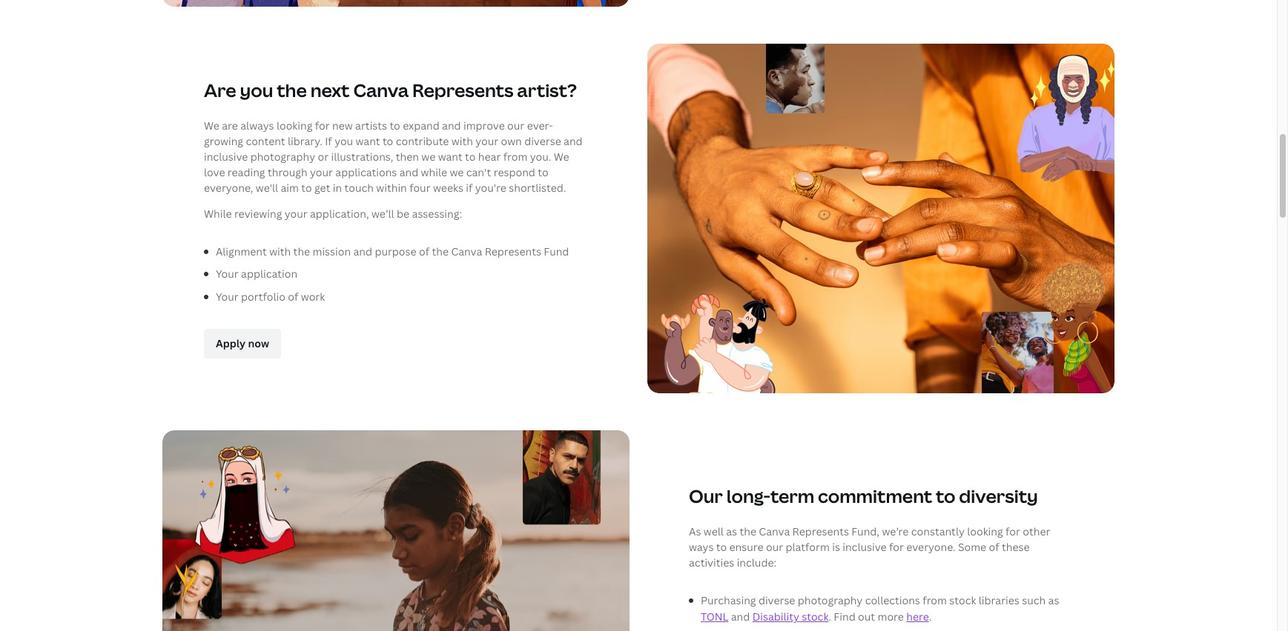 Task type: vqa. For each thing, say whether or not it's contained in the screenshot.
the middle Create
no



Task type: describe. For each thing, give the bounding box(es) containing it.
reading
[[228, 165, 265, 179]]

to up constantly
[[936, 484, 956, 509]]

looking inside we are always looking for new artists to expand and improve our ever- growing content library. if you want to contribute with your own diverse and inclusive photography or illustrations, then we want to hear from you. we love reading through your applications and while we can't respond to everyone, we'll aim to get in touch within four weeks if you're shortlisted.
[[277, 118, 312, 133]]

for inside we are always looking for new artists to expand and improve our ever- growing content library. if you want to contribute with your own diverse and inclusive photography or illustrations, then we want to hear from you. we love reading through your applications and while we can't respond to everyone, we'll aim to get in touch within four weeks if you're shortlisted.
[[315, 118, 330, 133]]

such
[[1022, 594, 1046, 608]]

diverse inside purchasing diverse photography collections from stock libraries such as tonl and disability stock . find out more here .
[[759, 594, 795, 608]]

2 horizontal spatial your
[[476, 134, 498, 148]]

0 vertical spatial want
[[356, 134, 380, 148]]

from inside we are always looking for new artists to expand and improve our ever- growing content library. if you want to contribute with your own diverse and inclusive photography or illustrations, then we want to hear from you. we love reading through your applications and while we can't respond to everyone, we'll aim to get in touch within four weeks if you're shortlisted.
[[503, 150, 528, 164]]

0 horizontal spatial we
[[421, 150, 436, 164]]

1 horizontal spatial want
[[438, 150, 463, 164]]

as
[[689, 525, 701, 539]]

1 horizontal spatial your
[[310, 165, 333, 179]]

expand
[[403, 118, 440, 133]]

2 . from the left
[[929, 611, 932, 625]]

application
[[241, 267, 297, 281]]

the down "assessing:"
[[432, 245, 449, 259]]

growing
[[204, 134, 243, 148]]

commitment
[[818, 484, 932, 509]]

with inside we are always looking for new artists to expand and improve our ever- growing content library. if you want to contribute with your own diverse and inclusive photography or illustrations, then we want to hear from you. we love reading through your applications and while we can't respond to everyone, we'll aim to get in touch within four weeks if you're shortlisted.
[[451, 134, 473, 148]]

alignment with the mission and purpose of the canva represents fund
[[216, 245, 569, 259]]

you're
[[475, 181, 506, 195]]

illustrations,
[[331, 150, 393, 164]]

you.
[[530, 150, 551, 164]]

the inside the as well as the canva represents fund, we're constantly looking for other ways to ensure our platform is inclusive for everyone. some of these activities include:
[[740, 525, 756, 539]]

0 horizontal spatial we
[[204, 118, 219, 133]]

fund
[[544, 245, 569, 259]]

and down artist?
[[564, 134, 583, 148]]

tonl link
[[701, 611, 729, 625]]

while
[[204, 207, 232, 221]]

out
[[858, 611, 875, 625]]

are
[[222, 118, 238, 133]]

1 horizontal spatial we
[[554, 150, 569, 164]]

respond
[[494, 165, 535, 179]]

your for your portfolio of work
[[216, 290, 239, 304]]

if
[[466, 181, 473, 195]]

to right artists
[[390, 118, 400, 133]]

be
[[397, 207, 409, 221]]

as inside the as well as the canva represents fund, we're constantly looking for other ways to ensure our platform is inclusive for everyone. some of these activities include:
[[726, 525, 737, 539]]

apply
[[216, 337, 246, 351]]

activities
[[689, 556, 734, 570]]

within
[[376, 181, 407, 195]]

new
[[332, 118, 353, 133]]

0 vertical spatial you
[[240, 78, 273, 102]]

to left get on the top left of the page
[[301, 181, 312, 195]]

collections
[[865, 594, 920, 608]]

reviewing
[[234, 207, 282, 221]]

now
[[248, 337, 269, 351]]

we are always looking for new artists to expand and improve our ever- growing content library. if you want to contribute with your own diverse and inclusive photography or illustrations, then we want to hear from you. we love reading through your applications and while we can't respond to everyone, we'll aim to get in touch within four weeks if you're shortlisted.
[[204, 118, 583, 195]]

1 horizontal spatial we
[[450, 165, 464, 179]]

disability stock link
[[752, 611, 829, 625]]

aim
[[281, 181, 299, 195]]

purpose
[[375, 245, 416, 259]]

inclusive inside the as well as the canva represents fund, we're constantly looking for other ways to ensure our platform is inclusive for everyone. some of these activities include:
[[843, 541, 887, 555]]

photography inside purchasing diverse photography collections from stock libraries such as tonl and disability stock . find out more here .
[[798, 594, 863, 608]]

0 horizontal spatial stock
[[802, 611, 829, 625]]

artist?
[[517, 78, 577, 102]]

some
[[958, 541, 986, 555]]

0 horizontal spatial your
[[285, 207, 307, 221]]

purchasing
[[701, 594, 756, 608]]

everyone,
[[204, 181, 253, 195]]

looking inside the as well as the canva represents fund, we're constantly looking for other ways to ensure our platform is inclusive for everyone. some of these activities include:
[[967, 525, 1003, 539]]

ensure
[[729, 541, 764, 555]]

purchasing diverse photography collections from stock libraries such as tonl and disability stock . find out more here .
[[701, 594, 1059, 625]]

disability
[[752, 611, 799, 625]]

get
[[314, 181, 330, 195]]

and right "expand"
[[442, 118, 461, 133]]

while
[[421, 165, 447, 179]]

1 horizontal spatial canva
[[451, 245, 482, 259]]

you inside we are always looking for new artists to expand and improve our ever- growing content library. if you want to contribute with your own diverse and inclusive photography or illustrations, then we want to hear from you. we love reading through your applications and while we can't respond to everyone, we'll aim to get in touch within four weeks if you're shortlisted.
[[335, 134, 353, 148]]

in
[[333, 181, 342, 195]]

or
[[318, 150, 329, 164]]

while reviewing your application, we'll be assessing:
[[204, 207, 462, 221]]

inclusive inside we are always looking for new artists to expand and improve our ever- growing content library. if you want to contribute with your own diverse and inclusive photography or illustrations, then we want to hear from you. we love reading through your applications and while we can't respond to everyone, we'll aim to get in touch within four weeks if you're shortlisted.
[[204, 150, 248, 164]]

contribute
[[396, 134, 449, 148]]

ways
[[689, 541, 714, 555]]

and down "then"
[[399, 165, 418, 179]]

apply now
[[216, 337, 269, 351]]

can't
[[466, 165, 491, 179]]

content
[[246, 134, 285, 148]]

touch
[[345, 181, 374, 195]]

is
[[832, 541, 840, 555]]

long-
[[727, 484, 770, 509]]

the left mission
[[293, 245, 310, 259]]

and right mission
[[353, 245, 372, 259]]

from inside purchasing diverse photography collections from stock libraries such as tonl and disability stock . find out more here .
[[923, 594, 947, 608]]

portfolio
[[241, 290, 285, 304]]

four
[[409, 181, 431, 195]]

as well as the canva represents fund, we're constantly looking for other ways to ensure our platform is inclusive for everyone. some of these activities include:
[[689, 525, 1050, 570]]

our long-term commitment to diversity
[[689, 484, 1038, 509]]

to down artists
[[383, 134, 393, 148]]

alignment
[[216, 245, 267, 259]]

application,
[[310, 207, 369, 221]]

apply now link
[[204, 329, 281, 359]]

mission
[[313, 245, 351, 259]]

constantly
[[911, 525, 965, 539]]

our inside the as well as the canva represents fund, we're constantly looking for other ways to ensure our platform is inclusive for everyone. some of these activities include:
[[766, 541, 783, 555]]



Task type: locate. For each thing, give the bounding box(es) containing it.
other
[[1023, 525, 1050, 539]]

. left find
[[829, 611, 831, 625]]

1 horizontal spatial our
[[766, 541, 783, 555]]

are you the next canva represents artist?
[[204, 78, 577, 102]]

represents up platform
[[792, 525, 849, 539]]

1 horizontal spatial stock
[[949, 594, 976, 608]]

1 vertical spatial from
[[923, 594, 947, 608]]

canva inside the as well as the canva represents fund, we're constantly looking for other ways to ensure our platform is inclusive for everyone. some of these activities include:
[[759, 525, 790, 539]]

0 horizontal spatial of
[[288, 290, 298, 304]]

well
[[704, 525, 724, 539]]

0 horizontal spatial you
[[240, 78, 273, 102]]

you up always at the top left of the page
[[240, 78, 273, 102]]

from up here
[[923, 594, 947, 608]]

0 vertical spatial for
[[315, 118, 330, 133]]

with
[[451, 134, 473, 148], [269, 245, 291, 259]]

diverse up the you.
[[524, 134, 561, 148]]

looking up library.
[[277, 118, 312, 133]]

with down improve
[[451, 134, 473, 148]]

0 vertical spatial represents
[[412, 78, 514, 102]]

photography up through
[[250, 150, 315, 164]]

0 horizontal spatial with
[[269, 245, 291, 259]]

we'll
[[256, 181, 278, 195]]

2 horizontal spatial of
[[989, 541, 999, 555]]

everyone.
[[906, 541, 956, 555]]

as right "such"
[[1048, 594, 1059, 608]]

our up include:
[[766, 541, 783, 555]]

for
[[315, 118, 330, 133], [1006, 525, 1020, 539], [889, 541, 904, 555]]

1 vertical spatial your
[[310, 165, 333, 179]]

1 vertical spatial diverse
[[759, 594, 795, 608]]

through
[[268, 165, 308, 179]]

diversity
[[959, 484, 1038, 509]]

0 vertical spatial diverse
[[524, 134, 561, 148]]

1 horizontal spatial .
[[929, 611, 932, 625]]

the
[[277, 78, 307, 102], [293, 245, 310, 259], [432, 245, 449, 259], [740, 525, 756, 539]]

next
[[310, 78, 350, 102]]

canva up "ensure"
[[759, 525, 790, 539]]

photography up find
[[798, 594, 863, 608]]

0 vertical spatial we
[[421, 150, 436, 164]]

represents for are you the next canva represents artist?
[[412, 78, 514, 102]]

photography
[[250, 150, 315, 164], [798, 594, 863, 608]]

0 vertical spatial canva
[[353, 78, 409, 102]]

inclusive
[[204, 150, 248, 164], [843, 541, 887, 555]]

weeks
[[433, 181, 463, 195]]

0 horizontal spatial diverse
[[524, 134, 561, 148]]

0 vertical spatial photography
[[250, 150, 315, 164]]

the left next
[[277, 78, 307, 102]]

we up weeks
[[450, 165, 464, 179]]

0 vertical spatial of
[[419, 245, 429, 259]]

of right "purpose"
[[419, 245, 429, 259]]

1 . from the left
[[829, 611, 831, 625]]

to inside the as well as the canva represents fund, we're constantly looking for other ways to ensure our platform is inclusive for everyone. some of these activities include:
[[716, 541, 727, 555]]

more
[[878, 611, 904, 625]]

term
[[770, 484, 814, 509]]

your
[[476, 134, 498, 148], [310, 165, 333, 179], [285, 207, 307, 221]]

1 vertical spatial we
[[554, 150, 569, 164]]

represents for as well as the canva represents fund, we're constantly looking for other ways to ensure our platform is inclusive for everyone. some of these activities include:
[[792, 525, 849, 539]]

here link
[[906, 611, 929, 625]]

0 vertical spatial with
[[451, 134, 473, 148]]

hear
[[478, 150, 501, 164]]

work
[[301, 290, 325, 304]]

of left these
[[989, 541, 999, 555]]

inclusive down "growing"
[[204, 150, 248, 164]]

1 horizontal spatial diverse
[[759, 594, 795, 608]]

stock left the libraries
[[949, 594, 976, 608]]

1 horizontal spatial of
[[419, 245, 429, 259]]

with up application
[[269, 245, 291, 259]]

1 horizontal spatial inclusive
[[843, 541, 887, 555]]

represents up improve
[[412, 78, 514, 102]]

you right if
[[335, 134, 353, 148]]

are
[[204, 78, 236, 102]]

applications
[[335, 165, 397, 179]]

your portfolio of work
[[216, 290, 325, 304]]

1 vertical spatial your
[[216, 290, 239, 304]]

we
[[204, 118, 219, 133], [554, 150, 569, 164]]

from up respond
[[503, 150, 528, 164]]

here
[[906, 611, 929, 625]]

our
[[689, 484, 723, 509]]

canva down "assessing:"
[[451, 245, 482, 259]]

we right the you.
[[554, 150, 569, 164]]

stock left find
[[802, 611, 829, 625]]

your
[[216, 267, 239, 281], [216, 290, 239, 304]]

always
[[240, 118, 274, 133]]

and inside purchasing diverse photography collections from stock libraries such as tonl and disability stock . find out more here .
[[731, 611, 750, 625]]

as inside purchasing diverse photography collections from stock libraries such as tonl and disability stock . find out more here .
[[1048, 594, 1059, 608]]

shortlisted.
[[509, 181, 566, 195]]

and down purchasing
[[731, 611, 750, 625]]

2 vertical spatial canva
[[759, 525, 790, 539]]

represents left fund
[[485, 245, 541, 259]]

0 horizontal spatial want
[[356, 134, 380, 148]]

the up "ensure"
[[740, 525, 756, 539]]

diverse
[[524, 134, 561, 148], [759, 594, 795, 608]]

to up can't
[[465, 150, 476, 164]]

own
[[501, 134, 522, 148]]

1 horizontal spatial you
[[335, 134, 353, 148]]

0 horizontal spatial photography
[[250, 150, 315, 164]]

we're
[[882, 525, 909, 539]]

our up "own"
[[507, 118, 524, 133]]

you
[[240, 78, 273, 102], [335, 134, 353, 148]]

0 horizontal spatial for
[[315, 118, 330, 133]]

looking up some at the bottom right of the page
[[967, 525, 1003, 539]]

your application
[[216, 267, 297, 281]]

1 vertical spatial of
[[288, 290, 298, 304]]

0 horizontal spatial from
[[503, 150, 528, 164]]

assessing:
[[412, 207, 462, 221]]

1 vertical spatial represents
[[485, 245, 541, 259]]

2 vertical spatial your
[[285, 207, 307, 221]]

0 vertical spatial inclusive
[[204, 150, 248, 164]]

as right well
[[726, 525, 737, 539]]

0 vertical spatial your
[[216, 267, 239, 281]]

we left 'are'
[[204, 118, 219, 133]]

1 vertical spatial looking
[[967, 525, 1003, 539]]

your for your application
[[216, 267, 239, 281]]

platform
[[786, 541, 830, 555]]

0 vertical spatial our
[[507, 118, 524, 133]]

1 vertical spatial with
[[269, 245, 291, 259]]

and
[[442, 118, 461, 133], [564, 134, 583, 148], [399, 165, 418, 179], [353, 245, 372, 259], [731, 611, 750, 625]]

1 vertical spatial you
[[335, 134, 353, 148]]

as
[[726, 525, 737, 539], [1048, 594, 1059, 608]]

1 horizontal spatial for
[[889, 541, 904, 555]]

if
[[325, 134, 332, 148]]

1 horizontal spatial as
[[1048, 594, 1059, 608]]

your down aim
[[285, 207, 307, 221]]

1 vertical spatial photography
[[798, 594, 863, 608]]

your up get on the top left of the page
[[310, 165, 333, 179]]

to down well
[[716, 541, 727, 555]]

these
[[1002, 541, 1030, 555]]

0 horizontal spatial inclusive
[[204, 150, 248, 164]]

0 horizontal spatial as
[[726, 525, 737, 539]]

1 horizontal spatial with
[[451, 134, 473, 148]]

. right more
[[929, 611, 932, 625]]

1 horizontal spatial photography
[[798, 594, 863, 608]]

0 vertical spatial looking
[[277, 118, 312, 133]]

1 vertical spatial canva
[[451, 245, 482, 259]]

0 vertical spatial your
[[476, 134, 498, 148]]

inclusive down fund,
[[843, 541, 887, 555]]

represents inside the as well as the canva represents fund, we're constantly looking for other ways to ensure our platform is inclusive for everyone. some of these activities include:
[[792, 525, 849, 539]]

2 horizontal spatial for
[[1006, 525, 1020, 539]]

for down we're at the right bottom
[[889, 541, 904, 555]]

0 vertical spatial stock
[[949, 594, 976, 608]]

for up if
[[315, 118, 330, 133]]

then
[[396, 150, 419, 164]]

looking
[[277, 118, 312, 133], [967, 525, 1003, 539]]

ever-
[[527, 118, 553, 133]]

1 vertical spatial for
[[1006, 525, 1020, 539]]

improve
[[464, 118, 505, 133]]

tonl
[[701, 611, 729, 625]]

diverse up disability
[[759, 594, 795, 608]]

1 vertical spatial want
[[438, 150, 463, 164]]

of left work in the top of the page
[[288, 290, 298, 304]]

1 vertical spatial stock
[[802, 611, 829, 625]]

love
[[204, 165, 225, 179]]

canva for you
[[353, 78, 409, 102]]

artists
[[355, 118, 387, 133]]

0 horizontal spatial .
[[829, 611, 831, 625]]

0 horizontal spatial canva
[[353, 78, 409, 102]]

1 vertical spatial our
[[766, 541, 783, 555]]

1 your from the top
[[216, 267, 239, 281]]

canva for well
[[759, 525, 790, 539]]

of
[[419, 245, 429, 259], [288, 290, 298, 304], [989, 541, 999, 555]]

include:
[[737, 556, 777, 570]]

we'll
[[372, 207, 394, 221]]

2 horizontal spatial canva
[[759, 525, 790, 539]]

1 horizontal spatial looking
[[967, 525, 1003, 539]]

2 vertical spatial for
[[889, 541, 904, 555]]

your left portfolio
[[216, 290, 239, 304]]

canva up artists
[[353, 78, 409, 102]]

of inside the as well as the canva represents fund, we're constantly looking for other ways to ensure our platform is inclusive for everyone. some of these activities include:
[[989, 541, 999, 555]]

1 vertical spatial we
[[450, 165, 464, 179]]

from
[[503, 150, 528, 164], [923, 594, 947, 608]]

want
[[356, 134, 380, 148], [438, 150, 463, 164]]

our inside we are always looking for new artists to expand and improve our ever- growing content library. if you want to contribute with your own diverse and inclusive photography or illustrations, then we want to hear from you. we love reading through your applications and while we can't respond to everyone, we'll aim to get in touch within four weeks if you're shortlisted.
[[507, 118, 524, 133]]

1 vertical spatial as
[[1048, 594, 1059, 608]]

0 vertical spatial from
[[503, 150, 528, 164]]

stock
[[949, 594, 976, 608], [802, 611, 829, 625]]

0 vertical spatial we
[[204, 118, 219, 133]]

1 horizontal spatial from
[[923, 594, 947, 608]]

your down alignment
[[216, 267, 239, 281]]

2 vertical spatial of
[[989, 541, 999, 555]]

libraries
[[979, 594, 1020, 608]]

0 horizontal spatial our
[[507, 118, 524, 133]]

find
[[834, 611, 856, 625]]

library.
[[288, 134, 322, 148]]

2 your from the top
[[216, 290, 239, 304]]

diverse inside we are always looking for new artists to expand and improve our ever- growing content library. if you want to contribute with your own diverse and inclusive photography or illustrations, then we want to hear from you. we love reading through your applications and while we can't respond to everyone, we'll aim to get in touch within four weeks if you're shortlisted.
[[524, 134, 561, 148]]

to
[[390, 118, 400, 133], [383, 134, 393, 148], [465, 150, 476, 164], [538, 165, 548, 179], [301, 181, 312, 195], [936, 484, 956, 509], [716, 541, 727, 555]]

your up "hear" at the left of the page
[[476, 134, 498, 148]]

for up these
[[1006, 525, 1020, 539]]

want up 'while'
[[438, 150, 463, 164]]

want down artists
[[356, 134, 380, 148]]

2 vertical spatial represents
[[792, 525, 849, 539]]

0 horizontal spatial looking
[[277, 118, 312, 133]]

to down the you.
[[538, 165, 548, 179]]

1 vertical spatial inclusive
[[843, 541, 887, 555]]

we up 'while'
[[421, 150, 436, 164]]

0 vertical spatial as
[[726, 525, 737, 539]]

fund,
[[852, 525, 880, 539]]

photography inside we are always looking for new artists to expand and improve our ever- growing content library. if you want to contribute with your own diverse and inclusive photography or illustrations, then we want to hear from you. we love reading through your applications and while we can't respond to everyone, we'll aim to get in touch within four weeks if you're shortlisted.
[[250, 150, 315, 164]]



